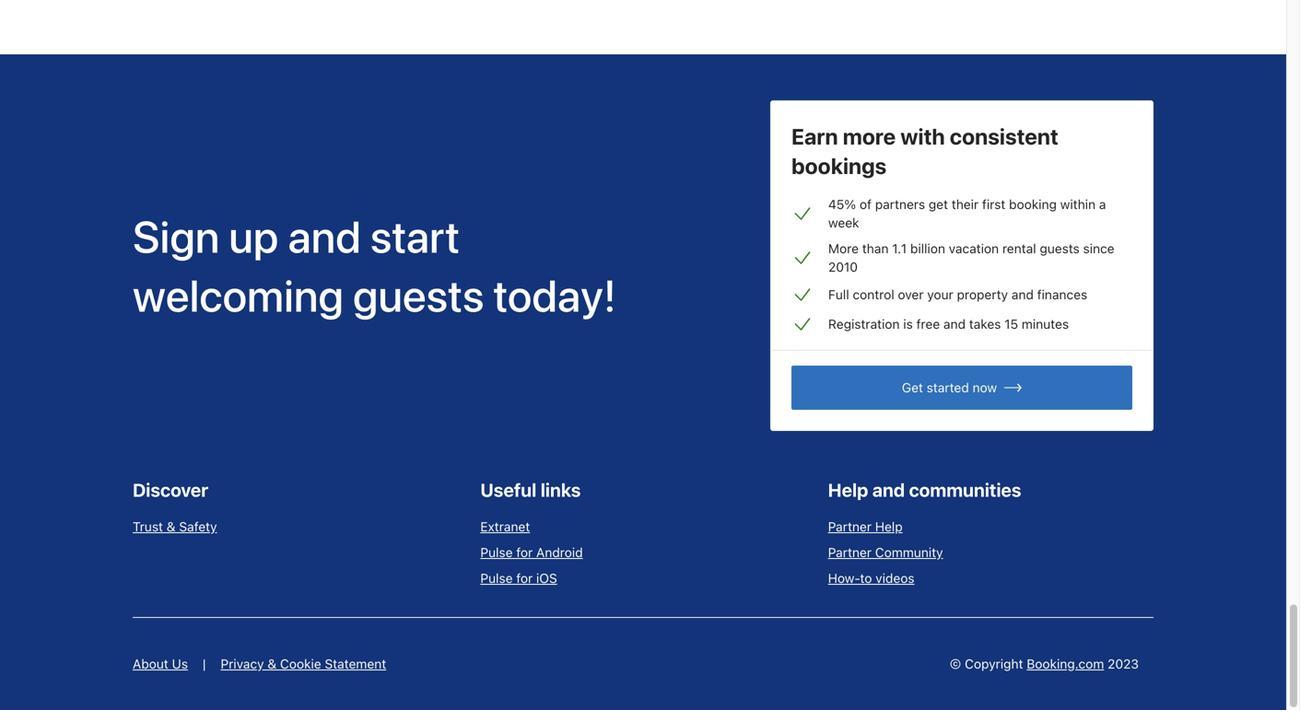 Task type: describe. For each thing, give the bounding box(es) containing it.
registration
[[829, 317, 900, 332]]

how-to videos
[[828, 571, 915, 586]]

ios
[[537, 571, 557, 586]]

for for ios
[[517, 571, 533, 586]]

extranet link
[[481, 519, 530, 535]]

property
[[957, 287, 1009, 302]]

about us
[[133, 657, 188, 672]]

about
[[133, 657, 169, 672]]

2023
[[1108, 657, 1139, 672]]

booking.com link
[[1027, 657, 1105, 672]]

pulse for ios
[[481, 571, 557, 586]]

partner for partner community
[[828, 545, 872, 560]]

useful
[[481, 479, 537, 501]]

1 vertical spatial help
[[876, 519, 903, 535]]

0 horizontal spatial help
[[828, 479, 869, 501]]

privacy & cookie statement link
[[221, 655, 386, 674]]

since
[[1084, 241, 1115, 256]]

free
[[917, 317, 940, 332]]

statement
[[325, 657, 386, 672]]

us
[[172, 657, 188, 672]]

finances
[[1038, 287, 1088, 302]]

how-to videos link
[[828, 571, 915, 586]]

trust
[[133, 519, 163, 535]]

your
[[928, 287, 954, 302]]

© copyright booking.com 2023
[[950, 657, 1139, 672]]

trust & safety link
[[133, 519, 217, 535]]

with
[[901, 124, 946, 149]]

pulse for ios link
[[481, 571, 557, 586]]

©
[[950, 657, 962, 672]]

communities
[[909, 479, 1022, 501]]

partner community link
[[828, 545, 944, 560]]

more than 1.1 billion vacation rental guests since 2010
[[829, 241, 1115, 275]]

rental
[[1003, 241, 1037, 256]]

partners
[[876, 197, 926, 212]]

get started now
[[902, 380, 998, 395]]

up
[[229, 210, 279, 262]]

billion
[[911, 241, 946, 256]]

and up partner help link
[[873, 479, 905, 501]]

pulse for android
[[481, 545, 583, 560]]

cookie
[[280, 657, 321, 672]]

get
[[929, 197, 949, 212]]

minutes
[[1022, 317, 1069, 332]]

earn more with consistent bookings
[[792, 124, 1059, 179]]

45% of partners get their first booking within a week
[[829, 197, 1107, 230]]

welcoming
[[133, 269, 344, 321]]

today!
[[494, 269, 617, 321]]

partner community
[[828, 545, 944, 560]]



Task type: vqa. For each thing, say whether or not it's contained in the screenshot.
the leftmost Review
no



Task type: locate. For each thing, give the bounding box(es) containing it.
0 vertical spatial for
[[517, 545, 533, 560]]

a
[[1100, 197, 1107, 212]]

partner help link
[[828, 519, 903, 535]]

started
[[927, 380, 970, 395]]

first
[[983, 197, 1006, 212]]

get
[[902, 380, 924, 395]]

full
[[829, 287, 850, 302]]

their
[[952, 197, 979, 212]]

vacation
[[949, 241, 999, 256]]

earn
[[792, 124, 839, 149]]

android
[[537, 545, 583, 560]]

help and communities
[[828, 479, 1022, 501]]

partner up partner community link
[[828, 519, 872, 535]]

guests left the since
[[1040, 241, 1080, 256]]

extranet
[[481, 519, 530, 535]]

1 vertical spatial pulse
[[481, 571, 513, 586]]

2 for from the top
[[517, 571, 533, 586]]

for
[[517, 545, 533, 560], [517, 571, 533, 586]]

and right free
[[944, 317, 966, 332]]

community
[[876, 545, 944, 560]]

& for trust
[[167, 519, 176, 535]]

more
[[843, 124, 896, 149]]

now
[[973, 380, 998, 395]]

0 vertical spatial guests
[[1040, 241, 1080, 256]]

and
[[288, 210, 361, 262], [1012, 287, 1034, 302], [944, 317, 966, 332], [873, 479, 905, 501]]

1.1
[[893, 241, 907, 256]]

partner up the how-
[[828, 545, 872, 560]]

0 vertical spatial help
[[828, 479, 869, 501]]

0 horizontal spatial &
[[167, 519, 176, 535]]

pulse for pulse for android
[[481, 545, 513, 560]]

sign
[[133, 210, 220, 262]]

guests
[[1040, 241, 1080, 256], [353, 269, 484, 321]]

and right up
[[288, 210, 361, 262]]

partner
[[828, 519, 872, 535], [828, 545, 872, 560]]

for up pulse for ios
[[517, 545, 533, 560]]

0 vertical spatial partner
[[828, 519, 872, 535]]

1 horizontal spatial &
[[268, 657, 277, 672]]

within
[[1061, 197, 1096, 212]]

of
[[860, 197, 872, 212]]

help up partner community link
[[876, 519, 903, 535]]

registration is free and takes 15 minutes
[[829, 317, 1069, 332]]

partner help
[[828, 519, 903, 535]]

bookings
[[792, 153, 887, 179]]

1 partner from the top
[[828, 519, 872, 535]]

how-
[[828, 571, 861, 586]]

useful links
[[481, 479, 581, 501]]

guests down start
[[353, 269, 484, 321]]

& for privacy
[[268, 657, 277, 672]]

takes
[[970, 317, 1002, 332]]

pulse
[[481, 545, 513, 560], [481, 571, 513, 586]]

0 vertical spatial &
[[167, 519, 176, 535]]

than
[[863, 241, 889, 256]]

1 vertical spatial guests
[[353, 269, 484, 321]]

2 partner from the top
[[828, 545, 872, 560]]

privacy
[[221, 657, 264, 672]]

guests inside more than 1.1 billion vacation rental guests since 2010
[[1040, 241, 1080, 256]]

1 horizontal spatial help
[[876, 519, 903, 535]]

1 horizontal spatial guests
[[1040, 241, 1080, 256]]

for left ios
[[517, 571, 533, 586]]

start
[[370, 210, 460, 262]]

partner for partner help
[[828, 519, 872, 535]]

videos
[[876, 571, 915, 586]]

privacy & cookie statement
[[221, 657, 386, 672]]

2010
[[829, 259, 858, 275]]

help up partner help
[[828, 479, 869, 501]]

consistent
[[950, 124, 1059, 149]]

full control over your property and finances
[[829, 287, 1088, 302]]

discover
[[133, 479, 208, 501]]

1 vertical spatial partner
[[828, 545, 872, 560]]

pulse down extranet
[[481, 545, 513, 560]]

pulse for android link
[[481, 545, 583, 560]]

&
[[167, 519, 176, 535], [268, 657, 277, 672]]

guests inside sign up and start welcoming guests today!
[[353, 269, 484, 321]]

get started now link
[[792, 366, 1133, 410]]

15
[[1005, 317, 1019, 332]]

booking
[[1009, 197, 1057, 212]]

copyright
[[965, 657, 1024, 672]]

& left cookie
[[268, 657, 277, 672]]

0 horizontal spatial guests
[[353, 269, 484, 321]]

help
[[828, 479, 869, 501], [876, 519, 903, 535]]

is
[[904, 317, 913, 332]]

0 vertical spatial pulse
[[481, 545, 513, 560]]

about us link
[[133, 655, 188, 674]]

more
[[829, 241, 859, 256]]

links
[[541, 479, 581, 501]]

1 vertical spatial for
[[517, 571, 533, 586]]

& right the trust
[[167, 519, 176, 535]]

to
[[861, 571, 872, 586]]

and up 15
[[1012, 287, 1034, 302]]

booking.com
[[1027, 657, 1105, 672]]

and inside sign up and start welcoming guests today!
[[288, 210, 361, 262]]

control
[[853, 287, 895, 302]]

pulse for pulse for ios
[[481, 571, 513, 586]]

1 vertical spatial &
[[268, 657, 277, 672]]

2 pulse from the top
[[481, 571, 513, 586]]

1 for from the top
[[517, 545, 533, 560]]

1 pulse from the top
[[481, 545, 513, 560]]

45%
[[829, 197, 857, 212]]

pulse down pulse for android link
[[481, 571, 513, 586]]

trust & safety
[[133, 519, 217, 535]]

over
[[898, 287, 924, 302]]

week
[[829, 215, 860, 230]]

safety
[[179, 519, 217, 535]]

sign up and start welcoming guests today!
[[133, 210, 617, 321]]

for for android
[[517, 545, 533, 560]]



